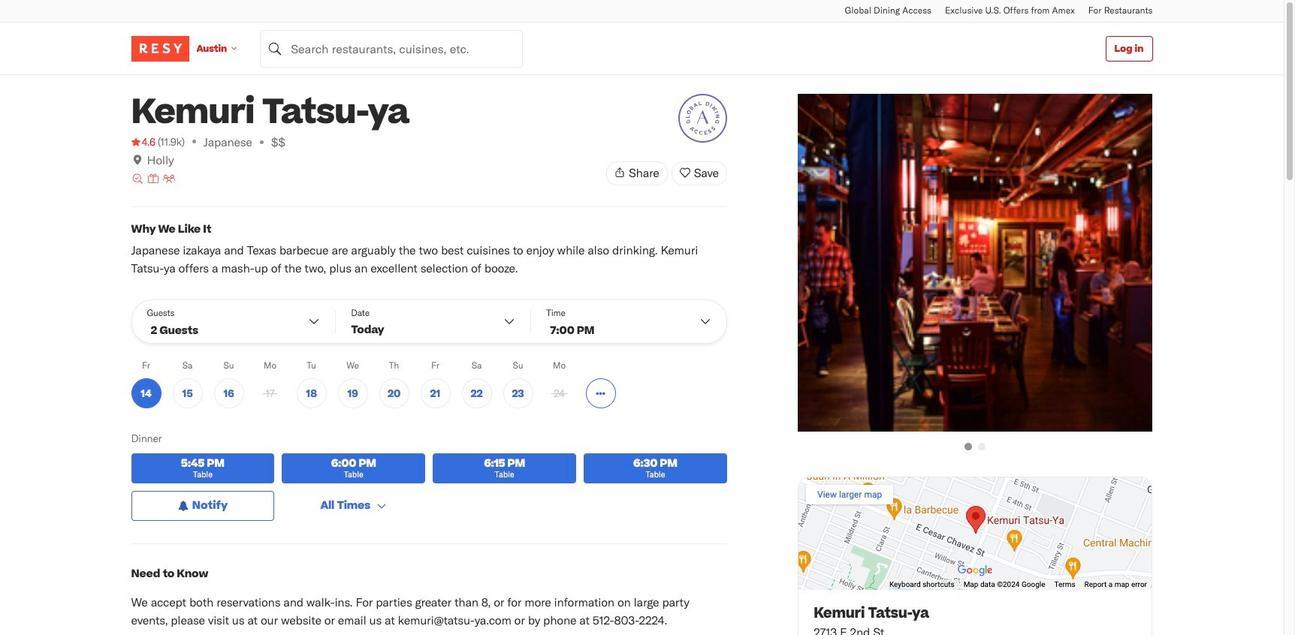 Task type: locate. For each thing, give the bounding box(es) containing it.
None field
[[260, 30, 523, 67]]

4.6 out of 5 stars image
[[131, 135, 155, 150]]



Task type: describe. For each thing, give the bounding box(es) containing it.
Search restaurants, cuisines, etc. text field
[[260, 30, 523, 67]]



Task type: vqa. For each thing, say whether or not it's contained in the screenshot.
4.8 out of 5 stars icon
no



